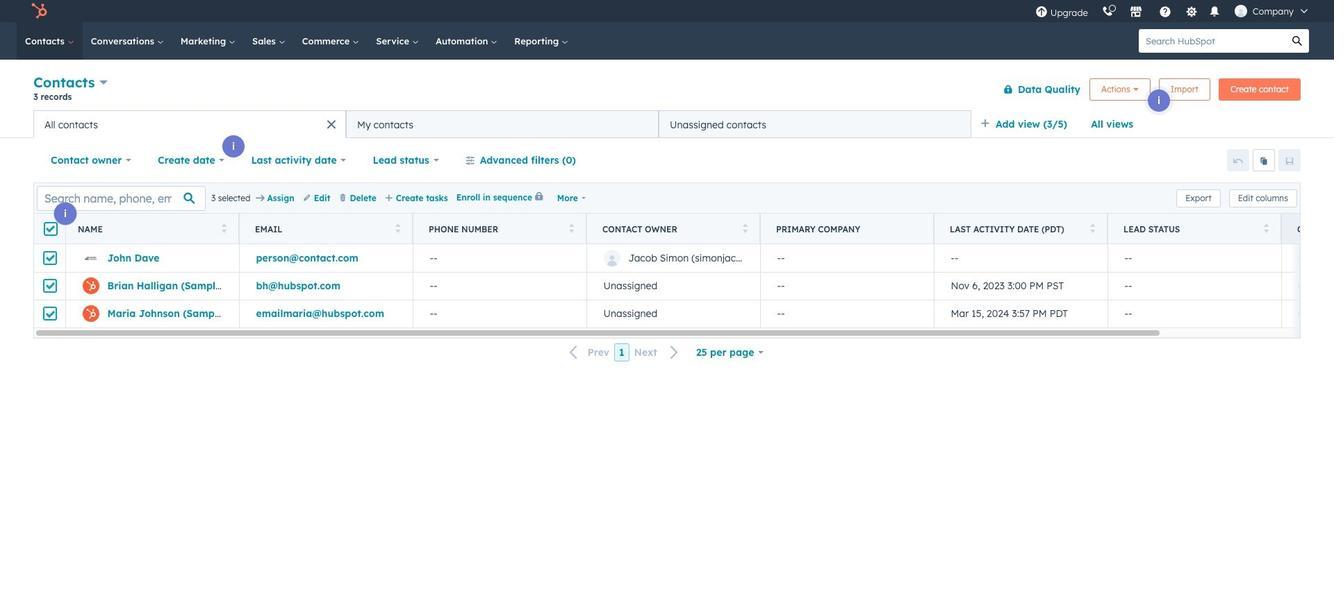 Task type: describe. For each thing, give the bounding box(es) containing it.
4 press to sort. element from the left
[[742, 223, 748, 235]]

Search HubSpot search field
[[1139, 29, 1285, 53]]

1 press to sort. element from the left
[[221, 223, 227, 235]]

press to sort. image for third press to sort. element from the left
[[569, 223, 574, 233]]

5 press to sort. element from the left
[[1090, 223, 1095, 235]]

Search name, phone, email addresses, or company search field
[[37, 186, 206, 211]]

2 press to sort. image from the left
[[395, 223, 400, 233]]

pagination navigation
[[561, 344, 687, 362]]

jacob simon image
[[1235, 5, 1247, 17]]

2 press to sort. element from the left
[[395, 223, 400, 235]]



Task type: locate. For each thing, give the bounding box(es) containing it.
marketplaces image
[[1130, 6, 1142, 19]]

press to sort. element
[[221, 223, 227, 235], [395, 223, 400, 235], [569, 223, 574, 235], [742, 223, 748, 235], [1090, 223, 1095, 235], [1264, 223, 1269, 235]]

press to sort. image
[[221, 223, 227, 233], [395, 223, 400, 233], [742, 223, 748, 233], [1264, 223, 1269, 233]]

column header
[[760, 214, 935, 245]]

press to sort. image for 2nd press to sort. element from right
[[1090, 223, 1095, 233]]

banner
[[33, 71, 1301, 110]]

0 horizontal spatial press to sort. image
[[569, 223, 574, 233]]

1 horizontal spatial press to sort. image
[[1090, 223, 1095, 233]]

3 press to sort. element from the left
[[569, 223, 574, 235]]

4 press to sort. image from the left
[[1264, 223, 1269, 233]]

1 press to sort. image from the left
[[569, 223, 574, 233]]

1 press to sort. image from the left
[[221, 223, 227, 233]]

2 press to sort. image from the left
[[1090, 223, 1095, 233]]

3 press to sort. image from the left
[[742, 223, 748, 233]]

menu
[[1028, 0, 1317, 22]]

6 press to sort. element from the left
[[1264, 223, 1269, 235]]

press to sort. image
[[569, 223, 574, 233], [1090, 223, 1095, 233]]



Task type: vqa. For each thing, say whether or not it's contained in the screenshot.
Last 60 days The previous 60 days before today
no



